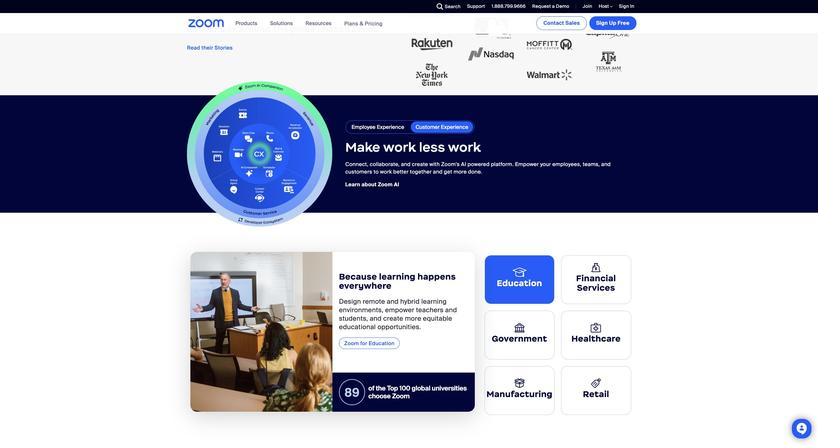 Task type: locate. For each thing, give the bounding box(es) containing it.
1.888.799.9666 button
[[487, 0, 528, 13], [492, 3, 526, 9]]

pricing
[[365, 20, 383, 27]]

wwf logo image
[[586, 0, 632, 16]]

create down hybrid
[[384, 315, 404, 323]]

financial
[[577, 274, 617, 284]]

globe
[[291, 24, 316, 34]]

ai down better
[[394, 181, 400, 188]]

1 horizontal spatial ai
[[461, 161, 467, 168]]

1 horizontal spatial the
[[376, 385, 386, 393]]

sign up free button
[[590, 16, 637, 30]]

sign up free
[[597, 20, 630, 26]]

learning up hybrid
[[379, 272, 416, 282]]

sign in
[[620, 3, 635, 9]]

choose
[[318, 24, 350, 34], [369, 392, 391, 401]]

learning
[[379, 272, 416, 282], [422, 298, 447, 306]]

1 horizontal spatial sign
[[620, 3, 630, 9]]

more right get
[[454, 169, 467, 175]]

1 vertical spatial learning
[[422, 298, 447, 306]]

join
[[583, 3, 593, 9]]

oracle red bull logo image
[[527, 0, 573, 29]]

join link left host
[[578, 0, 594, 13]]

education inside tab list
[[497, 279, 543, 289]]

work down collaborate,
[[380, 169, 392, 175]]

businesses around the globe choose zoom
[[187, 24, 377, 34]]

request a demo link
[[528, 0, 571, 13], [533, 3, 570, 9]]

customer experience
[[416, 124, 469, 131]]

their
[[202, 45, 213, 51]]

1 vertical spatial the
[[376, 385, 386, 393]]

learning inside because learning happens everywhere
[[379, 272, 416, 282]]

zoom inside of the top 100 global universities choose zoom
[[392, 392, 410, 401]]

0 horizontal spatial learning
[[379, 272, 416, 282]]

join link
[[578, 0, 594, 13], [583, 3, 593, 9]]

0 horizontal spatial choose
[[318, 24, 350, 34]]

powered
[[468, 161, 490, 168]]

global
[[412, 385, 431, 393]]

create
[[412, 161, 428, 168], [384, 315, 404, 323]]

sign left 'in'
[[620, 3, 630, 9]]

resources button
[[306, 13, 335, 34]]

the new york times logo image
[[409, 60, 455, 90]]

texas a&m logo image
[[586, 47, 632, 77]]

work up zoom's
[[448, 140, 481, 156]]

zoom logo image
[[188, 19, 224, 27]]

and
[[401, 161, 411, 168], [602, 161, 611, 168], [433, 169, 443, 175], [387, 298, 399, 306], [446, 306, 457, 315], [370, 315, 382, 323]]

work
[[384, 140, 416, 156], [448, 140, 481, 156], [380, 169, 392, 175]]

0 horizontal spatial the
[[273, 24, 288, 34]]

zoom for education
[[345, 341, 395, 347]]

0 vertical spatial create
[[412, 161, 428, 168]]

the
[[273, 24, 288, 34], [376, 385, 386, 393]]

plans & pricing link
[[345, 20, 383, 27], [345, 20, 383, 27]]

happens
[[418, 272, 456, 282]]

89
[[345, 386, 360, 401]]

customer
[[416, 124, 440, 131]]

0 horizontal spatial education
[[369, 341, 395, 347]]

banner containing contact sales
[[181, 13, 638, 34]]

1 vertical spatial sign
[[597, 20, 608, 26]]

learn
[[346, 181, 361, 188]]

0 vertical spatial ai
[[461, 161, 467, 168]]

the right 'of' at the bottom left
[[376, 385, 386, 393]]

experience right employee
[[377, 124, 405, 131]]

0 horizontal spatial more
[[405, 315, 422, 323]]

of
[[369, 385, 375, 393]]

0 vertical spatial more
[[454, 169, 467, 175]]

experience right customer
[[441, 124, 469, 131]]

0 horizontal spatial ai
[[394, 181, 400, 188]]

ai right zoom's
[[461, 161, 467, 168]]

1 horizontal spatial more
[[454, 169, 467, 175]]

0 vertical spatial education
[[497, 279, 543, 289]]

0 vertical spatial sign
[[620, 3, 630, 9]]

rakuten logo image
[[409, 29, 455, 60]]

learning up equitable on the right bottom
[[422, 298, 447, 306]]

healthcare
[[572, 334, 621, 345]]

0 horizontal spatial experience
[[377, 124, 405, 131]]

for
[[361, 341, 368, 347]]

0 horizontal spatial create
[[384, 315, 404, 323]]

educational
[[339, 323, 376, 332]]

education
[[497, 279, 543, 289], [369, 341, 395, 347]]

read
[[187, 45, 200, 51]]

plans
[[345, 20, 359, 27]]

because
[[339, 272, 377, 282]]

1 vertical spatial ai
[[394, 181, 400, 188]]

get
[[444, 169, 453, 175]]

banner
[[181, 13, 638, 34]]

the left globe at the left top
[[273, 24, 288, 34]]

plans & pricing
[[345, 20, 383, 27]]

&
[[360, 20, 364, 27]]

the inside of the top 100 global universities choose zoom
[[376, 385, 386, 393]]

0 vertical spatial learning
[[379, 272, 416, 282]]

0 vertical spatial choose
[[318, 24, 350, 34]]

choose left &
[[318, 24, 350, 34]]

1 vertical spatial create
[[384, 315, 404, 323]]

contact sales
[[544, 20, 580, 26]]

sign left up
[[597, 20, 608, 26]]

more inside design remote and hybrid learning environments, empower teachers and students, and create more equitable educational opportunities.
[[405, 315, 422, 323]]

1 vertical spatial choose
[[369, 392, 391, 401]]

experience
[[377, 124, 405, 131], [441, 124, 469, 131]]

make
[[346, 140, 381, 156]]

connect, collaborate, and create with zoom's ai powered platform. empower your employees, teams, and customers to work better together and get more done.
[[346, 161, 611, 175]]

tab list
[[482, 252, 635, 419]]

learning inside design remote and hybrid learning environments, empower teachers and students, and create more equitable educational opportunities.
[[422, 298, 447, 306]]

0 vertical spatial the
[[273, 24, 288, 34]]

make work less work
[[346, 140, 481, 156]]

teachers
[[416, 306, 444, 315]]

create up 'together'
[[412, 161, 428, 168]]

together
[[410, 169, 432, 175]]

walmart logo image
[[527, 60, 573, 90]]

0 horizontal spatial sign
[[597, 20, 608, 26]]

empower
[[516, 161, 539, 168]]

california state parks logo image
[[468, 0, 514, 16]]

zoom for education image
[[190, 252, 333, 412]]

education group
[[190, 252, 475, 412]]

search
[[445, 4, 461, 9]]

sign inside 'button'
[[597, 20, 608, 26]]

1 horizontal spatial education
[[497, 279, 543, 289]]

sign
[[620, 3, 630, 9], [597, 20, 608, 26]]

1 vertical spatial more
[[405, 315, 422, 323]]

ai inside connect, collaborate, and create with zoom's ai powered platform. empower your employees, teams, and customers to work better together and get more done.
[[461, 161, 467, 168]]

1 experience from the left
[[377, 124, 405, 131]]

1 horizontal spatial choose
[[369, 392, 391, 401]]

1 vertical spatial education
[[369, 341, 395, 347]]

employee
[[352, 124, 376, 131]]

1 horizontal spatial experience
[[441, 124, 469, 131]]

everywhere
[[339, 281, 392, 292]]

1 horizontal spatial learning
[[422, 298, 447, 306]]

your
[[541, 161, 552, 168]]

1 horizontal spatial create
[[412, 161, 428, 168]]

collaborate,
[[370, 161, 400, 168]]

contact sales link
[[537, 16, 587, 30]]

support link
[[463, 0, 487, 13], [468, 3, 485, 9]]

and left hybrid
[[387, 298, 399, 306]]

resources
[[306, 20, 332, 27]]

more down hybrid
[[405, 315, 422, 323]]

2 experience from the left
[[441, 124, 469, 131]]

sign in link
[[615, 0, 638, 13], [620, 3, 635, 9]]

demo
[[556, 3, 570, 9]]

choose left 100
[[369, 392, 391, 401]]

experience for customer experience
[[441, 124, 469, 131]]



Task type: describe. For each thing, give the bounding box(es) containing it.
solutions
[[270, 20, 293, 27]]

environments,
[[339, 306, 384, 315]]

mlb logo image
[[468, 16, 514, 39]]

and right teams,
[[602, 161, 611, 168]]

government
[[492, 334, 548, 345]]

and right teachers
[[446, 306, 457, 315]]

learn about zoom ai
[[346, 181, 400, 188]]

read their stories
[[187, 45, 233, 51]]

100
[[400, 385, 411, 393]]

and down remote
[[370, 315, 382, 323]]

universities
[[432, 385, 467, 393]]

search button
[[432, 0, 463, 13]]

students,
[[339, 315, 368, 323]]

top
[[387, 385, 398, 393]]

employee experience
[[352, 124, 405, 131]]

teams,
[[583, 161, 600, 168]]

meetings navigation
[[536, 13, 638, 31]]

zoom's
[[442, 161, 460, 168]]

servicenow logo image
[[409, 0, 455, 29]]

equitable
[[423, 315, 453, 323]]

capital one logo image
[[586, 16, 632, 47]]

design
[[339, 298, 361, 306]]

businesses
[[187, 24, 238, 34]]

services
[[577, 283, 616, 294]]

work inside connect, collaborate, and create with zoom's ai powered platform. empower your employees, teams, and customers to work better together and get more done.
[[380, 169, 392, 175]]

employees,
[[553, 161, 582, 168]]

free
[[618, 20, 630, 26]]

product information navigation
[[231, 13, 388, 34]]

contact
[[544, 20, 565, 26]]

nasdaq logo image
[[468, 39, 514, 70]]

more inside connect, collaborate, and create with zoom's ai powered platform. empower your employees, teams, and customers to work better together and get more done.
[[454, 169, 467, 175]]

to
[[374, 169, 379, 175]]

create inside design remote and hybrid learning environments, empower teachers and students, and create more equitable educational opportunities.
[[384, 315, 404, 323]]

learn about zoom ai link
[[346, 181, 400, 188]]

request a demo
[[533, 3, 570, 9]]

and up better
[[401, 161, 411, 168]]

around
[[240, 24, 271, 34]]

moffitt cancer center logo image
[[527, 29, 573, 60]]

manufacturing
[[487, 390, 553, 400]]

financial services
[[577, 274, 617, 294]]

of the top 100 global universities choose zoom
[[369, 385, 467, 401]]

products button
[[236, 13, 260, 34]]

1.888.799.9666
[[492, 3, 526, 9]]

opportunities.
[[378, 323, 421, 332]]

a
[[553, 3, 555, 9]]

request
[[533, 3, 551, 9]]

sales
[[566, 20, 580, 26]]

done.
[[469, 169, 483, 175]]

solutions button
[[270, 13, 296, 34]]

retail
[[583, 390, 610, 400]]

design remote and hybrid learning environments, empower teachers and students, and create more equitable educational opportunities.
[[339, 298, 457, 332]]

better
[[394, 169, 409, 175]]

work up collaborate,
[[384, 140, 416, 156]]

about
[[362, 181, 377, 188]]

experience for employee experience
[[377, 124, 405, 131]]

in
[[631, 3, 635, 9]]

hybrid
[[401, 298, 420, 306]]

because learning happens everywhere
[[339, 272, 456, 292]]

customers
[[346, 169, 373, 175]]

support
[[468, 3, 485, 9]]

platform.
[[491, 161, 514, 168]]

and down with
[[433, 169, 443, 175]]

up
[[610, 20, 617, 26]]

host
[[599, 3, 610, 9]]

empower
[[385, 306, 415, 315]]

education inside group
[[369, 341, 395, 347]]

zoom for education link
[[339, 338, 400, 350]]

with
[[430, 161, 440, 168]]

tab list containing financial services
[[482, 252, 635, 419]]

remote
[[363, 298, 385, 306]]

less
[[419, 140, 446, 156]]

read their stories link
[[187, 45, 233, 51]]

connect,
[[346, 161, 369, 168]]

sign for sign up free
[[597, 20, 608, 26]]

products
[[236, 20, 258, 27]]

stories
[[215, 45, 233, 51]]

join link up meetings navigation
[[583, 3, 593, 9]]

host button
[[599, 3, 613, 9]]

create inside connect, collaborate, and create with zoom's ai powered platform. empower your employees, teams, and customers to work better together and get more done.
[[412, 161, 428, 168]]

sign for sign in
[[620, 3, 630, 9]]

choose inside of the top 100 global universities choose zoom
[[369, 392, 391, 401]]



Task type: vqa. For each thing, say whether or not it's contained in the screenshot.
AI within Connect, Collaborate, And Create With Zoom'S Ai Powered Platform. Empower Your Employees, Teams, And Customers To Work Better Together And Get More Done.
yes



